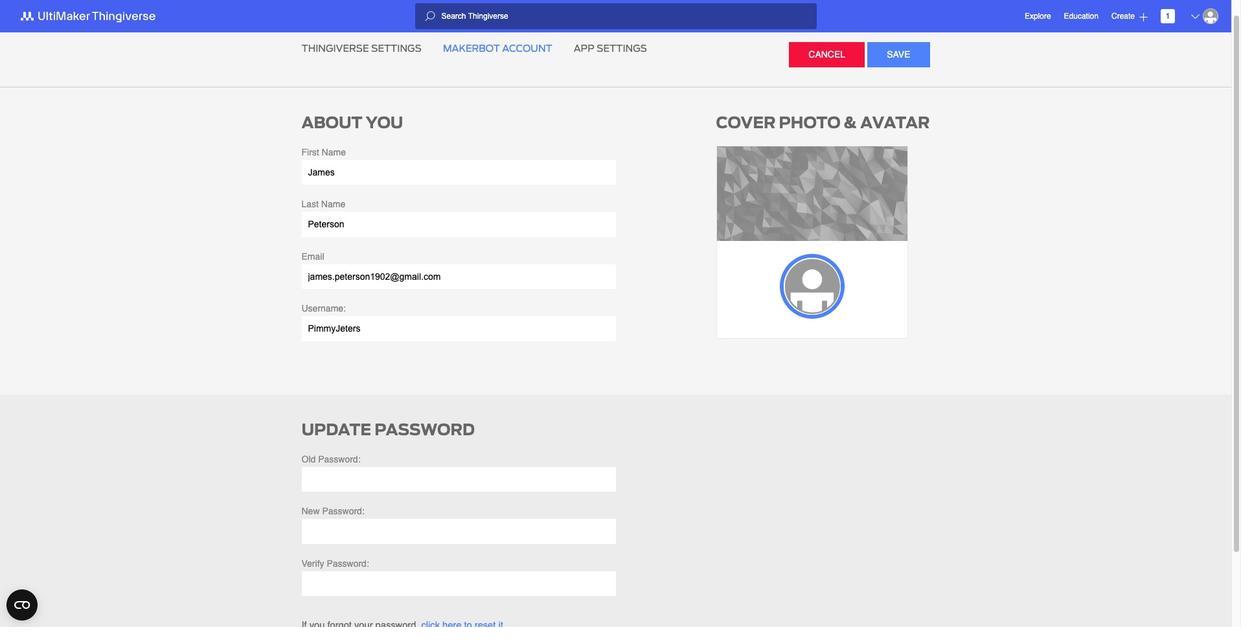 Task type: vqa. For each thing, say whether or not it's contained in the screenshot.
THUMBNAIL REPRESENTING AN IMAGE OR VIDEO IN THE CAROUSEL
no



Task type: locate. For each thing, give the bounding box(es) containing it.
name
[[322, 147, 346, 157], [321, 199, 346, 209]]

password: down update
[[318, 454, 361, 464]]

settings down search thingiverse text box
[[597, 41, 648, 55]]

None text field
[[302, 160, 616, 185]]

0 vertical spatial password:
[[318, 454, 361, 464]]

password: for old password:
[[318, 454, 361, 464]]

settings for app settings
[[597, 41, 648, 55]]

name for last name
[[321, 199, 346, 209]]

account
[[503, 41, 553, 55]]

email
[[302, 251, 324, 262]]

app settings
[[574, 41, 648, 55]]

settings for thingiverse settings
[[371, 41, 422, 55]]

about you
[[302, 111, 403, 134]]

2 settings from the left
[[597, 41, 648, 55]]

old password:
[[302, 454, 361, 464]]

1 vertical spatial password:
[[322, 506, 365, 517]]

name for first name
[[322, 147, 346, 157]]

name right first
[[322, 147, 346, 157]]

last
[[302, 199, 319, 209]]

name right last
[[321, 199, 346, 209]]

&
[[845, 111, 858, 134]]

first name
[[302, 147, 346, 157]]

education
[[1065, 12, 1099, 21]]

0 vertical spatial name
[[322, 147, 346, 157]]

password
[[375, 418, 475, 441]]

1 vertical spatial name
[[321, 199, 346, 209]]

password: right verify
[[327, 558, 369, 569]]

settings right the thingiverse
[[371, 41, 422, 55]]

1
[[1167, 12, 1171, 21]]

pimmyjeters image
[[784, 258, 841, 315]]

save button
[[868, 42, 931, 67]]

None password field
[[302, 467, 616, 492], [302, 519, 616, 544], [302, 571, 616, 596], [302, 467, 616, 492], [302, 519, 616, 544], [302, 571, 616, 596]]

0 horizontal spatial settings
[[371, 41, 422, 55]]

cancel
[[809, 49, 846, 60]]

None text field
[[302, 212, 616, 237], [302, 264, 616, 289], [302, 316, 616, 341], [302, 212, 616, 237], [302, 264, 616, 289], [302, 316, 616, 341]]

settings
[[371, 41, 422, 55], [597, 41, 648, 55]]

1 settings from the left
[[371, 41, 422, 55]]

thingiverse
[[302, 41, 369, 55]]

update password
[[302, 418, 475, 441]]

1 horizontal spatial settings
[[597, 41, 648, 55]]

username:
[[302, 303, 346, 314]]

password:
[[318, 454, 361, 464], [322, 506, 365, 517], [327, 558, 369, 569]]

2 vertical spatial password:
[[327, 558, 369, 569]]

thingiverse settings link
[[302, 41, 422, 55]]

password: right new
[[322, 506, 365, 517]]

avatar
[[861, 111, 931, 134]]

photo
[[780, 111, 841, 134]]

makerbot logo image
[[13, 8, 171, 24]]

old
[[302, 454, 316, 464]]



Task type: describe. For each thing, give the bounding box(es) containing it.
verify password:
[[302, 558, 369, 569]]

about
[[302, 111, 363, 134]]

explore
[[1025, 11, 1052, 20]]

plusicon image
[[1140, 13, 1149, 21]]

create
[[1112, 11, 1136, 20]]

makerbot account link
[[443, 41, 553, 55]]

create button
[[1112, 6, 1149, 27]]

you
[[366, 111, 403, 134]]

password: for verify password:
[[327, 558, 369, 569]]

thingiverse settings
[[302, 41, 422, 55]]

cover
[[717, 111, 776, 134]]

app
[[574, 41, 595, 55]]

new password:
[[302, 506, 365, 517]]

password: for new password:
[[322, 506, 365, 517]]

update
[[302, 418, 371, 441]]

app settings link
[[574, 41, 648, 55]]

Search Thingiverse text field
[[435, 11, 817, 21]]

last name
[[302, 199, 346, 209]]

verify
[[302, 558, 324, 569]]

avatar image
[[1204, 8, 1219, 24]]

makerbot account
[[443, 41, 553, 55]]

search control image
[[425, 11, 435, 21]]

cover photo & avatar
[[717, 111, 931, 134]]

makerbot
[[443, 41, 500, 55]]

cancel link
[[790, 42, 865, 67]]

open widget image
[[6, 590, 38, 621]]

explore button
[[1025, 6, 1052, 27]]

new
[[302, 506, 320, 517]]

education link
[[1065, 10, 1099, 23]]

save
[[888, 49, 911, 60]]

first
[[302, 147, 319, 157]]

1 link
[[1162, 9, 1176, 23]]



